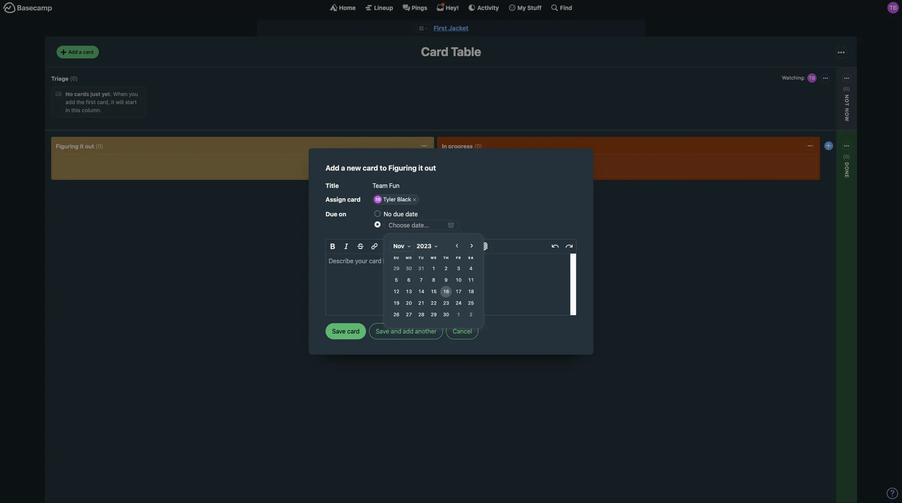 Task type: locate. For each thing, give the bounding box(es) containing it.
15 button
[[428, 287, 440, 298]]

(0) up n
[[843, 86, 850, 92]]

switch accounts image
[[3, 2, 52, 14]]

first jacket
[[434, 25, 469, 32]]

o down t
[[844, 112, 850, 117]]

1 horizontal spatial no
[[384, 211, 392, 218]]

1 vertical spatial a
[[341, 164, 345, 172]]

0 horizontal spatial a
[[79, 49, 82, 55]]

cancel
[[453, 329, 472, 335]]

(0) right progress
[[475, 143, 482, 150]]

no left due
[[384, 211, 392, 218]]

29 down 22 button
[[431, 312, 437, 318]]

0 vertical spatial n
[[844, 108, 850, 112]]

1 down we
[[432, 266, 435, 272]]

home
[[339, 4, 356, 11]]

color it blue image
[[375, 193, 381, 199]]

tyler
[[383, 196, 396, 203]]

a for new
[[341, 164, 345, 172]]

27
[[406, 312, 412, 318]]

add card
[[375, 207, 397, 214]]

×
[[413, 196, 416, 203]]

add up triage (0)
[[68, 49, 78, 55]]

.
[[110, 91, 112, 98]]

0 horizontal spatial no
[[66, 91, 73, 98]]

due
[[393, 211, 404, 218]]

rename
[[375, 235, 395, 242]]

2 down 25 'button'
[[470, 312, 473, 318]]

due
[[326, 211, 338, 218]]

1 vertical spatial 29 button
[[428, 310, 440, 321]]

24 button
[[453, 298, 464, 310]]

no cards just yet
[[66, 91, 110, 98]]

first
[[86, 99, 96, 106]]

add up title
[[326, 164, 340, 172]]

16 button
[[441, 287, 452, 298]]

you
[[129, 91, 138, 98]]

1
[[432, 266, 435, 272], [457, 312, 460, 318]]

n down d
[[844, 171, 850, 175]]

color it green image
[[382, 193, 388, 199]]

triage
[[51, 75, 68, 82]]

table
[[451, 44, 481, 59]]

0 vertical spatial it
[[111, 99, 114, 106]]

my stuff button
[[508, 4, 542, 12]]

1 horizontal spatial out
[[425, 164, 436, 172]]

add right and
[[403, 329, 414, 335]]

n down t
[[844, 108, 850, 112]]

0 horizontal spatial 30
[[406, 266, 412, 272]]

add up in
[[66, 99, 75, 106]]

card inside "link"
[[386, 207, 397, 214]]

29 button down 22
[[428, 310, 440, 321]]

card table
[[421, 44, 481, 59]]

sa
[[468, 256, 474, 260]]

1 horizontal spatial 2
[[470, 312, 473, 318]]

0 horizontal spatial 29 button
[[391, 264, 402, 275]]

0 vertical spatial 2
[[445, 266, 448, 272]]

dialog
[[384, 231, 507, 333]]

o for d o n e
[[844, 166, 850, 171]]

2 down th
[[445, 266, 448, 272]]

14
[[418, 289, 424, 295]]

2 button down th
[[441, 264, 452, 275]]

figuring right to
[[389, 164, 417, 172]]

0 vertical spatial tyler black image
[[888, 2, 899, 13]]

date
[[406, 211, 418, 218]]

rename link
[[373, 234, 427, 243]]

1 vertical spatial figuring
[[389, 164, 417, 172]]

16
[[443, 289, 449, 295]]

1 horizontal spatial add
[[403, 329, 414, 335]]

29 down su
[[394, 266, 400, 272]]

another
[[415, 329, 437, 335]]

color it purple image
[[413, 185, 419, 191]]

29 button down su
[[391, 264, 402, 275]]

2 vertical spatial o
[[844, 166, 850, 171]]

3 o from the top
[[844, 166, 850, 171]]

tu
[[419, 256, 424, 260]]

0 vertical spatial o
[[844, 99, 850, 103]]

activity
[[478, 4, 499, 11]]

lineup link
[[365, 4, 393, 12]]

1 o from the top
[[844, 99, 850, 103]]

2 horizontal spatial it
[[418, 164, 423, 172]]

1 n from the top
[[844, 108, 850, 112]]

30
[[406, 266, 412, 272], [443, 312, 449, 318]]

1 button down 24
[[453, 310, 464, 321]]

w
[[844, 117, 850, 122]]

0 horizontal spatial 29
[[394, 266, 400, 272]]

0 horizontal spatial 2
[[445, 266, 448, 272]]

activity link
[[468, 4, 499, 12]]

2 vertical spatial it
[[418, 164, 423, 172]]

1 horizontal spatial 29 button
[[428, 310, 440, 321]]

it up color it purple icon on the top of the page
[[418, 164, 423, 172]]

29
[[394, 266, 400, 272], [431, 312, 437, 318]]

1 horizontal spatial 1
[[457, 312, 460, 318]]

add a new card to figuring it out
[[326, 164, 436, 172]]

it left will
[[111, 99, 114, 106]]

due on
[[326, 211, 346, 218]]

1 horizontal spatial it
[[111, 99, 114, 106]]

27 button
[[403, 310, 415, 321]]

my
[[518, 4, 526, 11]]

0 vertical spatial no
[[66, 91, 73, 98]]

1 horizontal spatial 2 button
[[465, 310, 477, 321]]

1 vertical spatial add
[[326, 164, 340, 172]]

yet
[[102, 91, 110, 98]]

cancel link
[[446, 324, 479, 340]]

o up w
[[844, 99, 850, 103]]

0 horizontal spatial figuring
[[56, 143, 78, 150]]

option group
[[373, 183, 427, 202]]

30 button
[[403, 264, 415, 275], [441, 310, 452, 321]]

2 for '2' button to the bottom
[[470, 312, 473, 318]]

19 button
[[391, 298, 402, 310]]

0 vertical spatial figuring
[[56, 143, 78, 150]]

card
[[421, 44, 449, 59]]

figuring
[[56, 143, 78, 150], [389, 164, 417, 172]]

no left cards
[[66, 91, 73, 98]]

1 horizontal spatial 30
[[443, 312, 449, 318]]

add down color it blue image
[[375, 207, 385, 214]]

watching:
[[782, 75, 806, 81], [375, 160, 400, 166], [798, 169, 823, 175]]

will
[[116, 99, 124, 106]]

1 horizontal spatial 1 button
[[453, 310, 464, 321]]

30 down mo
[[406, 266, 412, 272]]

home link
[[330, 4, 356, 12]]

30 down 23 button
[[443, 312, 449, 318]]

30 for the topmost "30" button
[[406, 266, 412, 272]]

0 horizontal spatial 1 button
[[428, 264, 440, 275]]

2 horizontal spatial tyler black image
[[888, 2, 899, 13]]

no for no cards just yet
[[66, 91, 73, 98]]

fr
[[456, 256, 461, 260]]

29 for left 29 button
[[394, 266, 400, 272]]

0 horizontal spatial 30 button
[[403, 264, 415, 275]]

it inside '. when you add the first card, it will start in this column.'
[[111, 99, 114, 106]]

1 vertical spatial add
[[403, 329, 414, 335]]

dialog containing nov
[[384, 231, 507, 333]]

30 button down 23
[[441, 310, 452, 321]]

Type a card title… text field
[[373, 180, 577, 192]]

0 horizontal spatial add
[[66, 99, 75, 106]]

0 vertical spatial 29 button
[[391, 264, 402, 275]]

save
[[376, 329, 389, 335]]

add a card link
[[57, 46, 99, 58]]

a for card
[[79, 49, 82, 55]]

Describe your card here… text field
[[326, 254, 576, 316]]

0 vertical spatial 30
[[406, 266, 412, 272]]

o up e
[[844, 166, 850, 171]]

first
[[434, 25, 447, 32]]

add inside '. when you add the first card, it will start in this column.'
[[66, 99, 75, 106]]

. when you add the first card, it will start in this column.
[[66, 91, 138, 114]]

1 vertical spatial watching:
[[375, 160, 400, 166]]

31
[[418, 266, 424, 272]]

12
[[394, 289, 400, 295]]

0 vertical spatial 2 button
[[441, 264, 452, 275]]

0 vertical spatial 30 button
[[403, 264, 415, 275]]

and
[[391, 329, 401, 335]]

1 button down we
[[428, 264, 440, 275]]

0 horizontal spatial add
[[68, 49, 78, 55]]

triage (0)
[[51, 75, 78, 82]]

add it to the schedule? option group
[[375, 209, 577, 333]]

4 button
[[465, 264, 477, 275]]

1 horizontal spatial 29
[[431, 312, 437, 318]]

add inside "link"
[[375, 207, 385, 214]]

1 horizontal spatial a
[[341, 164, 345, 172]]

1 vertical spatial 2
[[470, 312, 473, 318]]

1 vertical spatial 29
[[431, 312, 437, 318]]

3
[[457, 266, 460, 272]]

add
[[66, 99, 75, 106], [403, 329, 414, 335]]

no inside "add it to the schedule?" option group
[[384, 211, 392, 218]]

9 button
[[441, 275, 452, 287]]

1 vertical spatial 1 button
[[453, 310, 464, 321]]

2 horizontal spatial add
[[375, 207, 385, 214]]

30 button down mo
[[403, 264, 415, 275]]

2 vertical spatial tyler black image
[[416, 157, 427, 168]]

add for add a card
[[68, 49, 78, 55]]

save and add another
[[376, 329, 437, 335]]

26
[[394, 312, 400, 318]]

figuring down in
[[56, 143, 78, 150]]

× link
[[410, 196, 419, 204]]

column.
[[82, 107, 102, 114]]

1 down "24" button
[[457, 312, 460, 318]]

1 vertical spatial n
[[844, 171, 850, 175]]

1 vertical spatial o
[[844, 112, 850, 117]]

tyler black image
[[888, 2, 899, 13], [807, 73, 818, 83], [416, 157, 427, 168]]

1 horizontal spatial add
[[326, 164, 340, 172]]

18 button
[[465, 287, 477, 298]]

1 vertical spatial 30 button
[[441, 310, 452, 321]]

2 button down 25
[[465, 310, 477, 321]]

0 vertical spatial a
[[79, 49, 82, 55]]

1 vertical spatial 30
[[443, 312, 449, 318]]

20
[[406, 301, 412, 307]]

(0) up d
[[843, 154, 850, 160]]

new
[[347, 164, 361, 172]]

17
[[456, 289, 462, 295]]

5
[[395, 278, 398, 283]]

0 horizontal spatial it
[[80, 143, 84, 150]]

11
[[468, 278, 474, 283]]

assign
[[326, 196, 346, 203]]

1 vertical spatial no
[[384, 211, 392, 218]]

29 button
[[391, 264, 402, 275], [428, 310, 440, 321]]

11 button
[[465, 275, 477, 287]]

7 button
[[416, 275, 427, 287]]

nov
[[393, 243, 404, 250]]

1 vertical spatial 1
[[457, 312, 460, 318]]

0 horizontal spatial out
[[85, 143, 94, 150]]

0 horizontal spatial 1
[[432, 266, 435, 272]]

0 vertical spatial 29
[[394, 266, 400, 272]]

22
[[431, 301, 437, 307]]

23
[[443, 301, 449, 307]]

1 horizontal spatial tyler black image
[[807, 73, 818, 83]]

12 button
[[391, 287, 402, 298]]

add inside button
[[403, 329, 414, 335]]

n
[[844, 108, 850, 112], [844, 171, 850, 175]]

0 vertical spatial add
[[68, 49, 78, 55]]

2 vertical spatial add
[[375, 207, 385, 214]]

it down 'this'
[[80, 143, 84, 150]]

tyler black ×
[[383, 196, 416, 203]]

tyler black image inside main element
[[888, 2, 899, 13]]

None submit
[[796, 110, 850, 120], [373, 169, 427, 178], [796, 178, 850, 188], [373, 220, 427, 229], [373, 243, 427, 253], [373, 253, 427, 262], [326, 324, 366, 340], [796, 110, 850, 120], [373, 169, 427, 178], [796, 178, 850, 188], [373, 220, 427, 229], [373, 243, 427, 253], [373, 253, 427, 262], [326, 324, 366, 340]]

Choose date… field
[[384, 221, 459, 231]]

0 vertical spatial add
[[66, 99, 75, 106]]

0 vertical spatial out
[[85, 143, 94, 150]]



Task type: vqa. For each thing, say whether or not it's contained in the screenshot.
Activity
yes



Task type: describe. For each thing, give the bounding box(es) containing it.
add for add card
[[375, 207, 385, 214]]

in
[[442, 143, 447, 150]]

no for no due date
[[384, 211, 392, 218]]

figuring it out (0)
[[56, 143, 103, 150]]

17 button
[[453, 287, 464, 298]]

d
[[844, 162, 850, 166]]

to
[[380, 164, 387, 172]]

color it orange image
[[390, 185, 396, 191]]

28
[[418, 312, 424, 318]]

2 vertical spatial watching:
[[798, 169, 823, 175]]

0 horizontal spatial 2 button
[[441, 264, 452, 275]]

25
[[468, 301, 474, 307]]

color it white image
[[375, 185, 381, 191]]

e
[[844, 175, 850, 178]]

30 for the right "30" button
[[443, 312, 449, 318]]

0 vertical spatial 1 button
[[428, 264, 440, 275]]

in progress link
[[442, 143, 473, 150]]

add card link
[[373, 206, 427, 215]]

find
[[560, 4, 572, 11]]

8
[[432, 278, 435, 283]]

title
[[326, 182, 339, 189]]

n
[[844, 95, 850, 99]]

start
[[125, 99, 137, 106]]

in
[[66, 107, 70, 114]]

1 vertical spatial tyler black image
[[807, 73, 818, 83]]

13
[[406, 289, 412, 295]]

31 button
[[416, 264, 427, 275]]

we
[[431, 256, 437, 260]]

2 n from the top
[[844, 171, 850, 175]]

triage link
[[51, 75, 68, 82]]

color it brown image
[[390, 193, 396, 199]]

main element
[[0, 0, 902, 15]]

0 vertical spatial 1
[[432, 266, 435, 272]]

jacket
[[449, 25, 469, 32]]

card,
[[97, 99, 110, 106]]

15
[[431, 289, 437, 295]]

lineup
[[374, 4, 393, 11]]

10
[[456, 278, 462, 283]]

black
[[397, 196, 411, 203]]

1 horizontal spatial 30 button
[[441, 310, 452, 321]]

1 horizontal spatial figuring
[[389, 164, 417, 172]]

(0) right figuring it out link
[[96, 143, 103, 150]]

color it yellow image
[[382, 185, 388, 191]]

th
[[443, 256, 449, 260]]

8 button
[[428, 275, 440, 287]]

in progress (0)
[[442, 143, 482, 150]]

t
[[844, 103, 850, 107]]

7
[[420, 278, 423, 283]]

4
[[470, 266, 473, 272]]

1 vertical spatial it
[[80, 143, 84, 150]]

18
[[468, 289, 474, 295]]

color it pink image
[[405, 185, 412, 191]]

29 for bottom 29 button
[[431, 312, 437, 318]]

Type names to assign… text field
[[420, 195, 577, 205]]

dialog inside "add it to the schedule?" option group
[[384, 231, 507, 333]]

14 button
[[416, 287, 427, 298]]

mo
[[406, 256, 412, 260]]

24
[[456, 301, 462, 307]]

25 button
[[465, 298, 477, 310]]

hey! button
[[437, 4, 459, 12]]

28 button
[[416, 310, 427, 321]]

when
[[113, 91, 128, 98]]

figuring it out link
[[56, 143, 94, 150]]

add for add a new card to figuring it out
[[326, 164, 340, 172]]

stuff
[[528, 4, 542, 11]]

save and add another button
[[369, 324, 443, 340]]

0 vertical spatial watching:
[[782, 75, 806, 81]]

just
[[90, 91, 100, 98]]

9
[[445, 278, 448, 283]]

0 horizontal spatial tyler black image
[[416, 157, 427, 168]]

1 vertical spatial 2 button
[[465, 310, 477, 321]]

cards
[[74, 91, 89, 98]]

su
[[394, 256, 399, 260]]

2 for leftmost '2' button
[[445, 266, 448, 272]]

o for n o t n o w
[[844, 99, 850, 103]]

pings button
[[403, 4, 428, 12]]

color it red image
[[398, 185, 404, 191]]

23 button
[[441, 298, 452, 310]]

21
[[418, 301, 424, 307]]

no due date
[[384, 211, 418, 218]]

(0) right triage
[[70, 75, 78, 82]]

this
[[71, 107, 80, 114]]

10 button
[[453, 275, 464, 287]]

n o t n o w
[[844, 95, 850, 122]]

1 vertical spatial out
[[425, 164, 436, 172]]

assign card
[[326, 196, 361, 203]]

2 o from the top
[[844, 112, 850, 117]]

2023
[[417, 243, 432, 250]]

20 button
[[403, 298, 415, 310]]

the
[[76, 99, 84, 106]]



